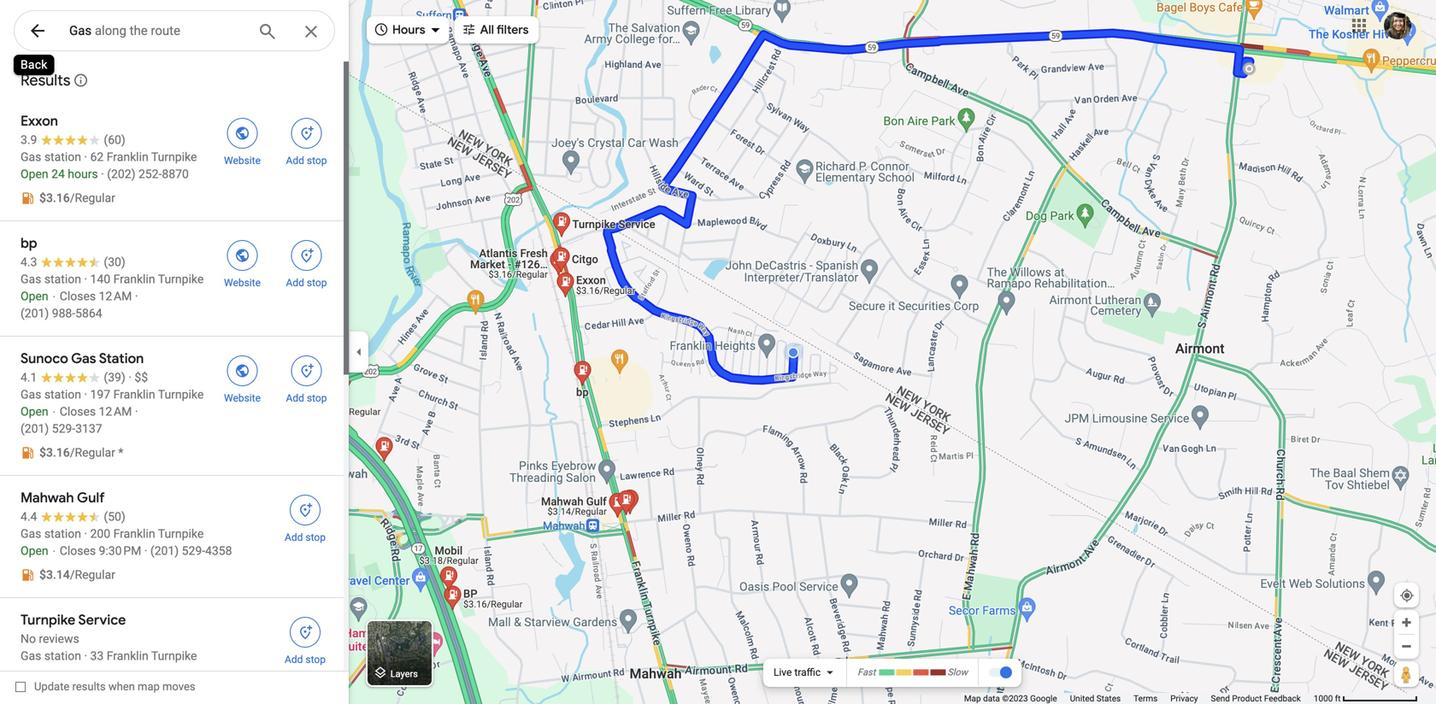 Task type: describe. For each thing, give the bounding box(es) containing it.
1000 ft button
[[1314, 694, 1419, 704]]

moves
[[163, 681, 195, 694]]

add stop for website image
[[286, 393, 327, 405]]

states
[[1097, 694, 1121, 704]]

website for 1st website icon from the top
[[224, 155, 261, 167]]

when
[[108, 681, 135, 694]]

filters
[[497, 22, 529, 38]]

stop for first website link from the top
[[307, 155, 327, 167]]

©2023
[[1003, 694, 1029, 704]]

learn more about legal disclosure regarding public reviews on google maps image
[[73, 73, 88, 88]]


[[373, 664, 388, 683]]

google
[[1031, 694, 1058, 704]]

1 website image from the top
[[235, 126, 250, 141]]

3 website link from the top
[[210, 351, 275, 405]]

website for 2nd website icon from the top
[[224, 277, 261, 289]]

privacy
[[1171, 694, 1199, 704]]

website for website image
[[224, 393, 261, 405]]

privacy button
[[1171, 694, 1199, 705]]

stop for second website link from the bottom of the results for gas feed
[[307, 277, 327, 289]]

united states
[[1071, 694, 1121, 704]]

layers
[[391, 669, 418, 680]]

ft
[[1336, 694, 1341, 704]]

google maps element
[[0, 0, 1437, 705]]

collapse side panel image
[[350, 343, 369, 362]]

send
[[1212, 694, 1231, 704]]

Gas field
[[14, 10, 335, 52]]

data
[[984, 694, 1001, 704]]

fast
[[858, 668, 876, 678]]

terms button
[[1134, 694, 1158, 705]]

none field inside "gas" field
[[69, 21, 244, 41]]

results
[[21, 71, 70, 90]]

all
[[480, 22, 494, 38]]

update results when map moves
[[34, 681, 195, 694]]

zoom in image
[[1401, 617, 1414, 629]]

results
[[72, 681, 106, 694]]

2 vertical spatial add stop image
[[298, 625, 313, 641]]

add for 3rd website link
[[286, 393, 304, 405]]

add stop for 2nd website icon from the top
[[286, 277, 327, 289]]

 all filters
[[461, 20, 529, 39]]

united states button
[[1071, 694, 1121, 705]]



Task type: vqa. For each thing, say whether or not it's contained in the screenshot.
674 US dollars text box
no



Task type: locate. For each thing, give the bounding box(es) containing it.
live traffic option
[[774, 667, 821, 679]]

 hours
[[374, 20, 426, 39]]

2 website image from the top
[[235, 248, 250, 263]]

0 vertical spatial add stop image
[[299, 126, 314, 141]]

add stop button for 3rd website link
[[275, 351, 339, 405]]

add for second website link from the bottom of the results for gas feed
[[286, 277, 304, 289]]

1 vertical spatial add stop image
[[298, 503, 313, 518]]


[[27, 18, 48, 43]]

product
[[1233, 694, 1263, 704]]

live
[[774, 667, 792, 679]]

2 vertical spatial website link
[[210, 351, 275, 405]]

feedback
[[1265, 694, 1302, 704]]

slow
[[948, 668, 968, 678]]

footer
[[965, 694, 1314, 705]]

united
[[1071, 694, 1095, 704]]

map
[[965, 694, 981, 704]]

footer inside google maps "element"
[[965, 694, 1314, 705]]

 Show traffic  checkbox
[[989, 666, 1013, 680]]

show your location image
[[1400, 588, 1415, 604]]

add stop button
[[275, 113, 339, 168], [275, 235, 339, 290], [275, 351, 339, 405], [272, 490, 339, 545], [272, 612, 339, 667]]

show street view coverage image
[[1395, 662, 1420, 688]]

zoom out image
[[1401, 641, 1414, 653]]

add
[[286, 155, 304, 167], [286, 277, 304, 289], [286, 393, 304, 405], [285, 532, 303, 544], [285, 654, 303, 666]]


[[461, 20, 477, 39]]

add stop image
[[299, 248, 314, 263], [299, 363, 314, 379]]

add stop
[[286, 155, 327, 167], [286, 277, 327, 289], [286, 393, 327, 405], [285, 532, 326, 544], [285, 654, 326, 666]]

1 vertical spatial website
[[224, 277, 261, 289]]

add stop button for first website link from the top
[[275, 113, 339, 168]]

2 website link from the top
[[210, 235, 275, 290]]

google account: giulia masi  
(giulia.masi@adept.ai) image
[[1385, 12, 1412, 39]]

Update results when map moves checkbox
[[15, 677, 195, 698]]

1 website from the top
[[224, 155, 261, 167]]

results for gas feed
[[0, 60, 349, 681]]

0 vertical spatial website
[[224, 155, 261, 167]]

1 add stop image from the top
[[299, 248, 314, 263]]

2 website from the top
[[224, 277, 261, 289]]

1000 ft
[[1314, 694, 1341, 704]]

 button
[[14, 10, 62, 55]]

update
[[34, 681, 70, 694]]

0 vertical spatial add stop image
[[299, 248, 314, 263]]

add stop image for 3rd website link
[[299, 363, 314, 379]]

hours
[[393, 22, 426, 38]]

send product feedback button
[[1212, 694, 1302, 705]]

1 vertical spatial website image
[[235, 248, 250, 263]]

traffic
[[795, 667, 821, 679]]

add stop image
[[299, 126, 314, 141], [298, 503, 313, 518], [298, 625, 313, 641]]

1 vertical spatial add stop image
[[299, 363, 314, 379]]

3 website from the top
[[224, 393, 261, 405]]


[[374, 20, 389, 39]]

0 vertical spatial website image
[[235, 126, 250, 141]]

website image
[[235, 363, 250, 379]]

1000
[[1314, 694, 1334, 704]]

map
[[138, 681, 160, 694]]

website image
[[235, 126, 250, 141], [235, 248, 250, 263]]

map data ©2023 google
[[965, 694, 1058, 704]]

1 vertical spatial website link
[[210, 235, 275, 290]]

stop for 3rd website link
[[307, 393, 327, 405]]

website
[[224, 155, 261, 167], [224, 277, 261, 289], [224, 393, 261, 405]]

send product feedback
[[1212, 694, 1302, 704]]

website link
[[210, 113, 275, 168], [210, 235, 275, 290], [210, 351, 275, 405]]

 layers
[[373, 664, 418, 683]]

2 add stop image from the top
[[299, 363, 314, 379]]

live traffic
[[774, 667, 821, 679]]

add stop for 1st website icon from the top
[[286, 155, 327, 167]]

add stop image for second website link from the bottom of the results for gas feed
[[299, 248, 314, 263]]

1 website link from the top
[[210, 113, 275, 168]]

add for first website link from the top
[[286, 155, 304, 167]]

terms
[[1134, 694, 1158, 704]]

footer containing map data ©2023 google
[[965, 694, 1314, 705]]

 search field
[[14, 10, 335, 55]]

add stop button for second website link from the bottom of the results for gas feed
[[275, 235, 339, 290]]

stop
[[307, 155, 327, 167], [307, 277, 327, 289], [307, 393, 327, 405], [306, 532, 326, 544], [306, 654, 326, 666]]

None field
[[69, 21, 244, 41]]

0 vertical spatial website link
[[210, 113, 275, 168]]

2 vertical spatial website
[[224, 393, 261, 405]]



